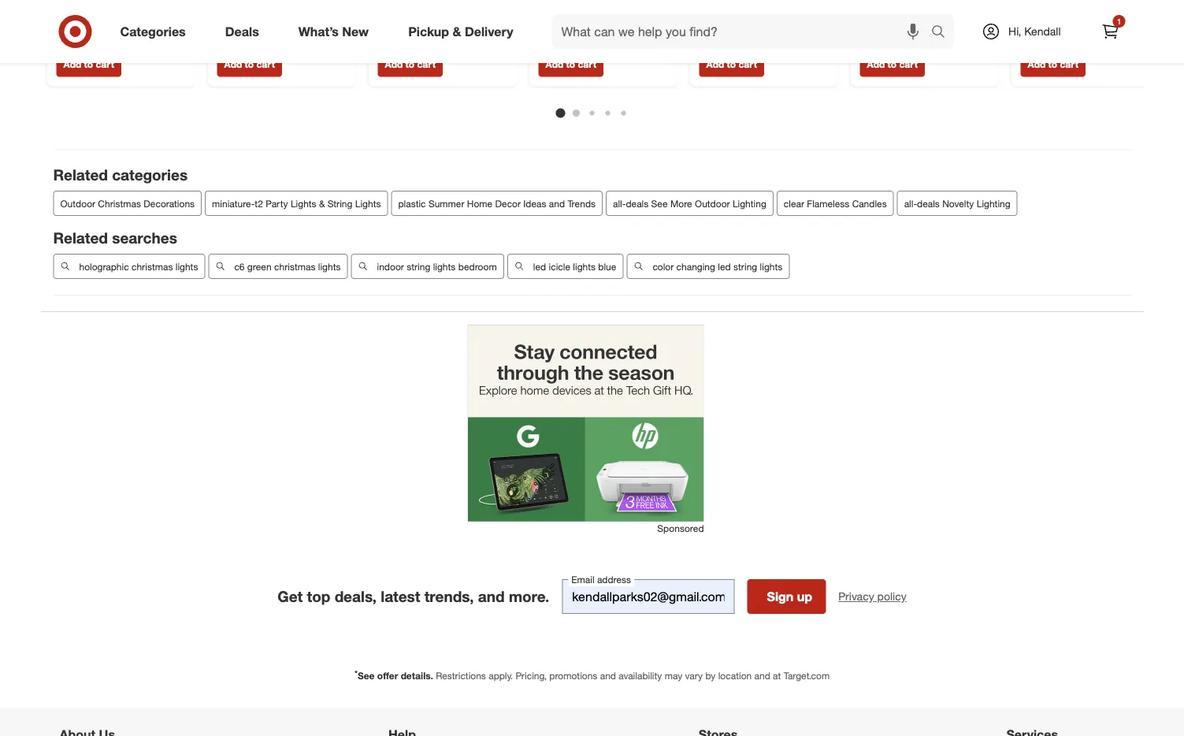Task type: describe. For each thing, give the bounding box(es) containing it.
add to cart for seventh add to cart button from the right
[[63, 58, 114, 70]]

3 add from the left
[[385, 58, 403, 70]]

policy
[[878, 590, 907, 603]]

plastic
[[398, 198, 426, 209]]

pricing,
[[516, 670, 547, 682]]

candles
[[852, 198, 887, 209]]

deals link
[[212, 14, 279, 49]]

plastic summer home decor ideas and trends
[[398, 198, 596, 209]]

1 christmas from the left
[[132, 260, 173, 272]]

miniature-t2 party lights & string lights
[[212, 198, 381, 209]]

all-deals see more outdoor lighting link
[[606, 191, 774, 216]]

availability
[[619, 670, 662, 682]]

privacy policy link
[[839, 589, 907, 604]]

miniature-t2 party lights & string lights link
[[205, 191, 388, 216]]

what's new
[[298, 24, 369, 39]]

decorations
[[144, 198, 195, 209]]

latest
[[381, 587, 420, 605]]

reg $10.00 sale knit monogram christmas stocking red - wondershop™ add to cart
[[539, 3, 666, 70]]

2 outdoor from the left
[[695, 198, 730, 209]]

plastic summer home decor ideas and trends link
[[391, 191, 603, 216]]

trends
[[568, 198, 596, 209]]

wondershop™ for knit monogram christmas stocking red - wondershop™
[[539, 42, 607, 56]]

searches
[[112, 229, 177, 247]]

2 cart from the left
[[256, 58, 275, 70]]

cart inside reg $10.00 sale knit monogram christmas stocking white - wondershop™ add to cart
[[739, 58, 757, 70]]

add to cart for fifth add to cart button from right
[[385, 58, 436, 70]]

icicle
[[549, 260, 571, 272]]

holographic
[[79, 260, 129, 272]]

up
[[797, 589, 813, 604]]

pickup & delivery
[[408, 24, 513, 39]]

6 cart from the left
[[900, 58, 918, 70]]

and left 'more.'
[[478, 587, 505, 605]]

c6
[[234, 260, 245, 272]]

led inside "link"
[[533, 260, 546, 272]]

party
[[266, 198, 288, 209]]

sign
[[767, 589, 794, 604]]

holographic christmas lights link
[[53, 254, 205, 279]]

string
[[328, 198, 353, 209]]

all- for all-deals novelty lighting
[[904, 198, 917, 209]]

may
[[665, 670, 683, 682]]

related for related categories
[[53, 166, 108, 184]]

sign up
[[767, 589, 813, 604]]

$10.00 for knit monogram christmas stocking white - wondershop™
[[716, 3, 744, 14]]

more.
[[509, 587, 550, 605]]

white
[[799, 28, 827, 42]]

promotions
[[550, 670, 598, 682]]

led icicle lights blue link
[[507, 254, 624, 279]]

2 lights from the left
[[355, 198, 381, 209]]

reg for reg $10.00 sale knit monogram christmas stocking white - wondershop™ add to cart
[[699, 3, 713, 14]]

outdoor christmas decorations
[[60, 198, 195, 209]]

all-deals see more outdoor lighting
[[613, 198, 767, 209]]

1 lights from the left
[[291, 198, 317, 209]]

2 string from the left
[[734, 260, 758, 272]]

led icicle lights blue
[[533, 260, 617, 272]]

knit for knit monogram christmas stocking white - wondershop™
[[699, 14, 719, 28]]

color changing led string lights link
[[627, 254, 790, 279]]

cart inside reg $10.00 sale knit monogram christmas stocking red - wondershop™ add to cart
[[578, 58, 596, 70]]

to inside reg $10.00 sale knit monogram christmas stocking white - wondershop™ add to cart
[[727, 58, 736, 70]]

c6 green christmas lights link
[[208, 254, 348, 279]]

all-deals novelty lighting
[[904, 198, 1011, 209]]

sale for white
[[747, 3, 765, 14]]

flameless
[[807, 198, 850, 209]]

add inside reg $10.00 sale knit monogram christmas stocking red - wondershop™ add to cart
[[546, 58, 564, 70]]

1 to from the left
[[84, 58, 93, 70]]

lights for led icicle lights blue
[[573, 260, 596, 272]]

2 lights from the left
[[318, 260, 341, 272]]

location
[[718, 670, 752, 682]]

2 add from the left
[[224, 58, 242, 70]]

advertisement region
[[468, 325, 704, 522]]

details.
[[401, 670, 433, 682]]

outdoor christmas decorations link
[[53, 191, 202, 216]]

what's
[[298, 24, 339, 39]]

add to cart for 2nd add to cart button from the left
[[224, 58, 275, 70]]

stocking for white
[[753, 28, 796, 42]]

2 lighting from the left
[[977, 198, 1011, 209]]

christmas for knit monogram christmas stocking white - wondershop™
[[699, 28, 750, 42]]

sponsored
[[658, 522, 704, 534]]

to inside reg $10.00 sale knit monogram christmas stocking red - wondershop™ add to cart
[[566, 58, 575, 70]]

reg $7.00
[[56, 3, 96, 14]]

trends,
[[425, 587, 474, 605]]

6 add to cart button from the left
[[860, 52, 925, 77]]

kendall
[[1025, 24, 1061, 38]]

target.com
[[784, 670, 830, 682]]

add to cart for 6th add to cart button
[[867, 58, 918, 70]]

by
[[706, 670, 716, 682]]

more
[[671, 198, 693, 209]]

bedroom
[[458, 260, 497, 272]]

at
[[773, 670, 781, 682]]

blue
[[598, 260, 617, 272]]

indoor
[[377, 260, 404, 272]]

reg $5.00 sale
[[860, 3, 921, 14]]

privacy policy
[[839, 590, 907, 603]]

3 cart from the left
[[417, 58, 436, 70]]

see inside * see offer details. restrictions apply. pricing, promotions and availability may vary by location and at target.com
[[358, 670, 375, 682]]

vary
[[685, 670, 703, 682]]

3 to from the left
[[406, 58, 415, 70]]

offer
[[377, 670, 398, 682]]

get top deals, latest trends, and more.
[[278, 587, 550, 605]]

get
[[278, 587, 303, 605]]

changing
[[677, 260, 716, 272]]

2 add to cart button from the left
[[217, 52, 282, 77]]

3 sale from the left
[[902, 3, 921, 14]]

summer
[[429, 198, 465, 209]]

1 lighting from the left
[[733, 198, 767, 209]]

red
[[638, 28, 658, 42]]

all- for all-deals see more outdoor lighting
[[613, 198, 626, 209]]

$7.00
[[73, 3, 96, 14]]



Task type: vqa. For each thing, say whether or not it's contained in the screenshot.
7th Add from right
yes



Task type: locate. For each thing, give the bounding box(es) containing it.
1 led from the left
[[533, 260, 546, 272]]

lights inside "link"
[[573, 260, 596, 272]]

sale inside reg $10.00 sale knit monogram christmas stocking red - wondershop™ add to cart
[[586, 3, 605, 14]]

1 horizontal spatial christmas
[[539, 28, 589, 42]]

5 add to cart from the left
[[1028, 58, 1079, 70]]

wondershop™ left white
[[707, 42, 775, 56]]

top
[[307, 587, 331, 605]]

string right indoor
[[407, 260, 431, 272]]

related up holographic
[[53, 229, 108, 247]]

lights left indoor
[[318, 260, 341, 272]]

led right changing
[[718, 260, 731, 272]]

and
[[549, 198, 565, 209], [478, 587, 505, 605], [600, 670, 616, 682], [755, 670, 771, 682]]

lighting left clear
[[733, 198, 767, 209]]

c6 green christmas lights
[[234, 260, 341, 272]]

0 vertical spatial &
[[453, 24, 461, 39]]

monogram for knit monogram christmas stocking white - wondershop™
[[722, 14, 775, 28]]

0 horizontal spatial &
[[319, 198, 325, 209]]

all-
[[613, 198, 626, 209], [904, 198, 917, 209]]

0 horizontal spatial see
[[358, 670, 375, 682]]

0 horizontal spatial monogram
[[561, 14, 615, 28]]

&
[[453, 24, 461, 39], [319, 198, 325, 209]]

all- right candles
[[904, 198, 917, 209]]

1 outdoor from the left
[[60, 198, 95, 209]]

indoor string lights bedroom
[[377, 260, 497, 272]]

what's new link
[[285, 14, 389, 49]]

reg for reg $7.00
[[56, 3, 70, 14]]

reg inside reg $10.00 sale knit monogram christmas stocking white - wondershop™ add to cart
[[699, 3, 713, 14]]

1 deals from the left
[[626, 198, 649, 209]]

color
[[653, 260, 674, 272]]

0 horizontal spatial lighting
[[733, 198, 767, 209]]

What can we help you find? suggestions appear below search field
[[552, 14, 936, 49]]

add to cart down 'kendall'
[[1028, 58, 1079, 70]]

1 horizontal spatial deals
[[917, 198, 940, 209]]

& left string
[[319, 198, 325, 209]]

1 lights from the left
[[176, 260, 198, 272]]

2 horizontal spatial christmas
[[699, 28, 750, 42]]

3 add to cart from the left
[[385, 58, 436, 70]]

knit inside reg $10.00 sale knit monogram christmas stocking white - wondershop™ add to cart
[[699, 14, 719, 28]]

categories
[[112, 166, 188, 184]]

1 add to cart from the left
[[63, 58, 114, 70]]

1 horizontal spatial outdoor
[[695, 198, 730, 209]]

0 horizontal spatial christmas
[[132, 260, 173, 272]]

3 lights from the left
[[433, 260, 456, 272]]

wondershop™ inside reg $10.00 sale knit monogram christmas stocking white - wondershop™ add to cart
[[707, 42, 775, 56]]

deals left novelty
[[917, 198, 940, 209]]

hi,
[[1009, 24, 1022, 38]]

to
[[84, 58, 93, 70], [245, 58, 254, 70], [406, 58, 415, 70], [566, 58, 575, 70], [727, 58, 736, 70], [888, 58, 897, 70], [1049, 58, 1058, 70]]

& inside "link"
[[453, 24, 461, 39]]

4 reg from the left
[[860, 3, 874, 14]]

1 horizontal spatial led
[[718, 260, 731, 272]]

& right pickup
[[453, 24, 461, 39]]

$10.00 inside reg $10.00 sale knit monogram christmas stocking white - wondershop™ add to cart
[[716, 3, 744, 14]]

1 sale from the left
[[586, 3, 605, 14]]

stocking for red
[[592, 28, 635, 42]]

1 $10.00 from the left
[[555, 3, 583, 14]]

add to cart down "reg $5.00 sale"
[[867, 58, 918, 70]]

1 reg from the left
[[56, 3, 70, 14]]

christmas right green
[[274, 260, 316, 272]]

add to cart button
[[56, 52, 121, 77], [217, 52, 282, 77], [378, 52, 443, 77], [539, 52, 604, 77], [699, 52, 764, 77], [860, 52, 925, 77], [1021, 52, 1086, 77]]

t2
[[255, 198, 263, 209]]

novelty
[[943, 198, 974, 209]]

0 horizontal spatial $10.00
[[555, 3, 583, 14]]

2 all- from the left
[[904, 198, 917, 209]]

4 add to cart from the left
[[867, 58, 918, 70]]

2 horizontal spatial sale
[[902, 3, 921, 14]]

reg $10.00 sale knit monogram christmas stocking white - wondershop™ add to cart
[[699, 3, 827, 70]]

1 horizontal spatial all-
[[904, 198, 917, 209]]

stocking inside reg $10.00 sale knit monogram christmas stocking red - wondershop™ add to cart
[[592, 28, 635, 42]]

and right ideas
[[549, 198, 565, 209]]

christmas for knit monogram christmas stocking red - wondershop™
[[539, 28, 589, 42]]

4 lights from the left
[[573, 260, 596, 272]]

6 add from the left
[[867, 58, 885, 70]]

7 cart from the left
[[1060, 58, 1079, 70]]

add to cart
[[63, 58, 114, 70], [224, 58, 275, 70], [385, 58, 436, 70], [867, 58, 918, 70], [1028, 58, 1079, 70]]

outdoor up related searches
[[60, 198, 95, 209]]

deals left more
[[626, 198, 649, 209]]

delivery
[[465, 24, 513, 39]]

clear flameless candles
[[784, 198, 887, 209]]

knit inside reg $10.00 sale knit monogram christmas stocking red - wondershop™ add to cart
[[539, 14, 558, 28]]

1 wondershop™ from the left
[[539, 42, 607, 56]]

related searches
[[53, 229, 177, 247]]

knit right red
[[699, 14, 719, 28]]

1 link
[[1093, 14, 1128, 49]]

ideas
[[524, 198, 547, 209]]

deals,
[[335, 587, 377, 605]]

- for knit monogram christmas stocking red - wondershop™
[[661, 28, 666, 42]]

1 vertical spatial see
[[358, 670, 375, 682]]

2 knit from the left
[[699, 14, 719, 28]]

string
[[407, 260, 431, 272], [734, 260, 758, 272]]

string right changing
[[734, 260, 758, 272]]

pickup & delivery link
[[395, 14, 533, 49]]

7 add from the left
[[1028, 58, 1046, 70]]

1 horizontal spatial monogram
[[722, 14, 775, 28]]

related categories
[[53, 166, 188, 184]]

2 led from the left
[[718, 260, 731, 272]]

decor
[[495, 198, 521, 209]]

1 all- from the left
[[613, 198, 626, 209]]

1 cart from the left
[[96, 58, 114, 70]]

stocking left white
[[753, 28, 796, 42]]

$10.00 for knit monogram christmas stocking red - wondershop™
[[555, 3, 583, 14]]

2 related from the top
[[53, 229, 108, 247]]

1 string from the left
[[407, 260, 431, 272]]

0 horizontal spatial all-
[[613, 198, 626, 209]]

0 horizontal spatial deals
[[626, 198, 649, 209]]

lights for indoor string lights bedroom
[[433, 260, 456, 272]]

4 add from the left
[[546, 58, 564, 70]]

wondershop™ for knit monogram christmas stocking white - wondershop™
[[707, 42, 775, 56]]

stocking left red
[[592, 28, 635, 42]]

* see offer details. restrictions apply. pricing, promotions and availability may vary by location and at target.com
[[355, 668, 830, 682]]

0 horizontal spatial led
[[533, 260, 546, 272]]

5 lights from the left
[[760, 260, 783, 272]]

- inside reg $10.00 sale knit monogram christmas stocking white - wondershop™ add to cart
[[699, 42, 704, 56]]

1 horizontal spatial christmas
[[274, 260, 316, 272]]

all-deals novelty lighting link
[[897, 191, 1018, 216]]

0 horizontal spatial string
[[407, 260, 431, 272]]

related
[[53, 166, 108, 184], [53, 229, 108, 247]]

1 horizontal spatial stocking
[[753, 28, 796, 42]]

1 horizontal spatial string
[[734, 260, 758, 272]]

clear
[[784, 198, 805, 209]]

0 vertical spatial related
[[53, 166, 108, 184]]

None text field
[[562, 579, 735, 614]]

add to cart for seventh add to cart button from left
[[1028, 58, 1079, 70]]

reg for reg $5.00 sale
[[860, 3, 874, 14]]

sign up button
[[747, 579, 826, 614]]

2 to from the left
[[245, 58, 254, 70]]

monogram for knit monogram christmas stocking red - wondershop™
[[561, 14, 615, 28]]

lighting right novelty
[[977, 198, 1011, 209]]

new
[[342, 24, 369, 39]]

7 to from the left
[[1049, 58, 1058, 70]]

monogram
[[561, 14, 615, 28], [722, 14, 775, 28]]

2 christmas from the left
[[274, 260, 316, 272]]

restrictions
[[436, 670, 486, 682]]

- inside reg $10.00 sale knit monogram christmas stocking red - wondershop™ add to cart
[[661, 28, 666, 42]]

1 stocking from the left
[[592, 28, 635, 42]]

$10.00 inside reg $10.00 sale knit monogram christmas stocking red - wondershop™ add to cart
[[555, 3, 583, 14]]

christmas inside reg $10.00 sale knit monogram christmas stocking red - wondershop™ add to cart
[[539, 28, 589, 42]]

holographic christmas lights
[[79, 260, 198, 272]]

related for related searches
[[53, 229, 108, 247]]

5 to from the left
[[727, 58, 736, 70]]

1 horizontal spatial $10.00
[[716, 3, 744, 14]]

1 horizontal spatial sale
[[747, 3, 765, 14]]

1 horizontal spatial &
[[453, 24, 461, 39]]

lights right string
[[355, 198, 381, 209]]

wondershop™
[[539, 42, 607, 56], [707, 42, 775, 56]]

add to cart down pickup
[[385, 58, 436, 70]]

monogram left white
[[722, 14, 775, 28]]

lights right changing
[[760, 260, 783, 272]]

2 monogram from the left
[[722, 14, 775, 28]]

2 stocking from the left
[[753, 28, 796, 42]]

pickup
[[408, 24, 449, 39]]

and left at
[[755, 670, 771, 682]]

$5.00
[[877, 3, 900, 14]]

5 add from the left
[[707, 58, 724, 70]]

hi, kendall
[[1009, 24, 1061, 38]]

monogram inside reg $10.00 sale knit monogram christmas stocking white - wondershop™ add to cart
[[722, 14, 775, 28]]

2 reg from the left
[[539, 3, 552, 14]]

christmas inside reg $10.00 sale knit monogram christmas stocking white - wondershop™ add to cart
[[699, 28, 750, 42]]

1 related from the top
[[53, 166, 108, 184]]

1
[[1117, 16, 1122, 26]]

deals for see
[[626, 198, 649, 209]]

2 deals from the left
[[917, 198, 940, 209]]

1 add to cart button from the left
[[56, 52, 121, 77]]

4 add to cart button from the left
[[539, 52, 604, 77]]

-
[[661, 28, 666, 42], [699, 42, 704, 56]]

0 horizontal spatial -
[[661, 28, 666, 42]]

and inside plastic summer home decor ideas and trends link
[[549, 198, 565, 209]]

1 horizontal spatial -
[[699, 42, 704, 56]]

deals for novelty
[[917, 198, 940, 209]]

lights left 'blue'
[[573, 260, 596, 272]]

lighting
[[733, 198, 767, 209], [977, 198, 1011, 209]]

*
[[355, 668, 358, 678]]

0 horizontal spatial outdoor
[[60, 198, 95, 209]]

0 horizontal spatial lights
[[291, 198, 317, 209]]

0 horizontal spatial wondershop™
[[539, 42, 607, 56]]

add to cart down $7.00
[[63, 58, 114, 70]]

1 horizontal spatial knit
[[699, 14, 719, 28]]

lights
[[176, 260, 198, 272], [318, 260, 341, 272], [433, 260, 456, 272], [573, 260, 596, 272], [760, 260, 783, 272]]

0 vertical spatial see
[[651, 198, 668, 209]]

2 $10.00 from the left
[[716, 3, 744, 14]]

knit right delivery
[[539, 14, 558, 28]]

clear flameless candles link
[[777, 191, 894, 216]]

search
[[925, 25, 962, 41]]

search button
[[925, 14, 962, 52]]

categories link
[[107, 14, 205, 49]]

5 add to cart button from the left
[[699, 52, 764, 77]]

2 add to cart from the left
[[224, 58, 275, 70]]

sale
[[586, 3, 605, 14], [747, 3, 765, 14], [902, 3, 921, 14]]

christmas down searches
[[132, 260, 173, 272]]

lights for holographic christmas lights
[[176, 260, 198, 272]]

stocking
[[592, 28, 635, 42], [753, 28, 796, 42]]

christmas right red
[[699, 28, 750, 42]]

wondershop™ left red
[[539, 42, 607, 56]]

related up outdoor christmas decorations link
[[53, 166, 108, 184]]

1 horizontal spatial see
[[651, 198, 668, 209]]

lights down searches
[[176, 260, 198, 272]]

categories
[[120, 24, 186, 39]]

see left more
[[651, 198, 668, 209]]

monogram inside reg $10.00 sale knit monogram christmas stocking red - wondershop™ add to cart
[[561, 14, 615, 28]]

2 sale from the left
[[747, 3, 765, 14]]

1 add from the left
[[63, 58, 81, 70]]

miniature-
[[212, 198, 255, 209]]

0 horizontal spatial stocking
[[592, 28, 635, 42]]

led left icicle
[[533, 260, 546, 272]]

4 to from the left
[[566, 58, 575, 70]]

sale for red
[[586, 3, 605, 14]]

0 horizontal spatial knit
[[539, 14, 558, 28]]

monogram left red
[[561, 14, 615, 28]]

lights right party at the left top
[[291, 198, 317, 209]]

sale inside reg $10.00 sale knit monogram christmas stocking white - wondershop™ add to cart
[[747, 3, 765, 14]]

add inside reg $10.00 sale knit monogram christmas stocking white - wondershop™ add to cart
[[707, 58, 724, 70]]

all- right trends
[[613, 198, 626, 209]]

5 cart from the left
[[739, 58, 757, 70]]

knit for knit monogram christmas stocking red - wondershop™
[[539, 14, 558, 28]]

1 horizontal spatial lights
[[355, 198, 381, 209]]

1 knit from the left
[[539, 14, 558, 28]]

add to cart down deals 'link'
[[224, 58, 275, 70]]

add
[[63, 58, 81, 70], [224, 58, 242, 70], [385, 58, 403, 70], [546, 58, 564, 70], [707, 58, 724, 70], [867, 58, 885, 70], [1028, 58, 1046, 70]]

0 horizontal spatial christmas
[[98, 198, 141, 209]]

1 vertical spatial related
[[53, 229, 108, 247]]

1 horizontal spatial lighting
[[977, 198, 1011, 209]]

deals
[[225, 24, 259, 39]]

3 reg from the left
[[699, 3, 713, 14]]

3 add to cart button from the left
[[378, 52, 443, 77]]

green
[[247, 260, 272, 272]]

1 vertical spatial &
[[319, 198, 325, 209]]

lights
[[291, 198, 317, 209], [355, 198, 381, 209]]

outdoor
[[60, 198, 95, 209], [695, 198, 730, 209]]

- for knit monogram christmas stocking white - wondershop™
[[699, 42, 704, 56]]

4 cart from the left
[[578, 58, 596, 70]]

lights left bedroom
[[433, 260, 456, 272]]

7 add to cart button from the left
[[1021, 52, 1086, 77]]

2 wondershop™ from the left
[[707, 42, 775, 56]]

6 to from the left
[[888, 58, 897, 70]]

apply.
[[489, 670, 513, 682]]

stocking inside reg $10.00 sale knit monogram christmas stocking white - wondershop™ add to cart
[[753, 28, 796, 42]]

see left offer
[[358, 670, 375, 682]]

see inside all-deals see more outdoor lighting link
[[651, 198, 668, 209]]

reg inside reg $10.00 sale knit monogram christmas stocking red - wondershop™ add to cart
[[539, 3, 552, 14]]

color changing led string lights
[[653, 260, 783, 272]]

christmas down "related categories" at the top
[[98, 198, 141, 209]]

1 monogram from the left
[[561, 14, 615, 28]]

reg for reg $10.00 sale knit monogram christmas stocking red - wondershop™ add to cart
[[539, 3, 552, 14]]

1 horizontal spatial wondershop™
[[707, 42, 775, 56]]

christmas right delivery
[[539, 28, 589, 42]]

privacy
[[839, 590, 875, 603]]

and left availability
[[600, 670, 616, 682]]

indoor string lights bedroom link
[[351, 254, 504, 279]]

wondershop™ inside reg $10.00 sale knit monogram christmas stocking red - wondershop™ add to cart
[[539, 42, 607, 56]]

home
[[467, 198, 493, 209]]

outdoor right more
[[695, 198, 730, 209]]

0 horizontal spatial sale
[[586, 3, 605, 14]]



